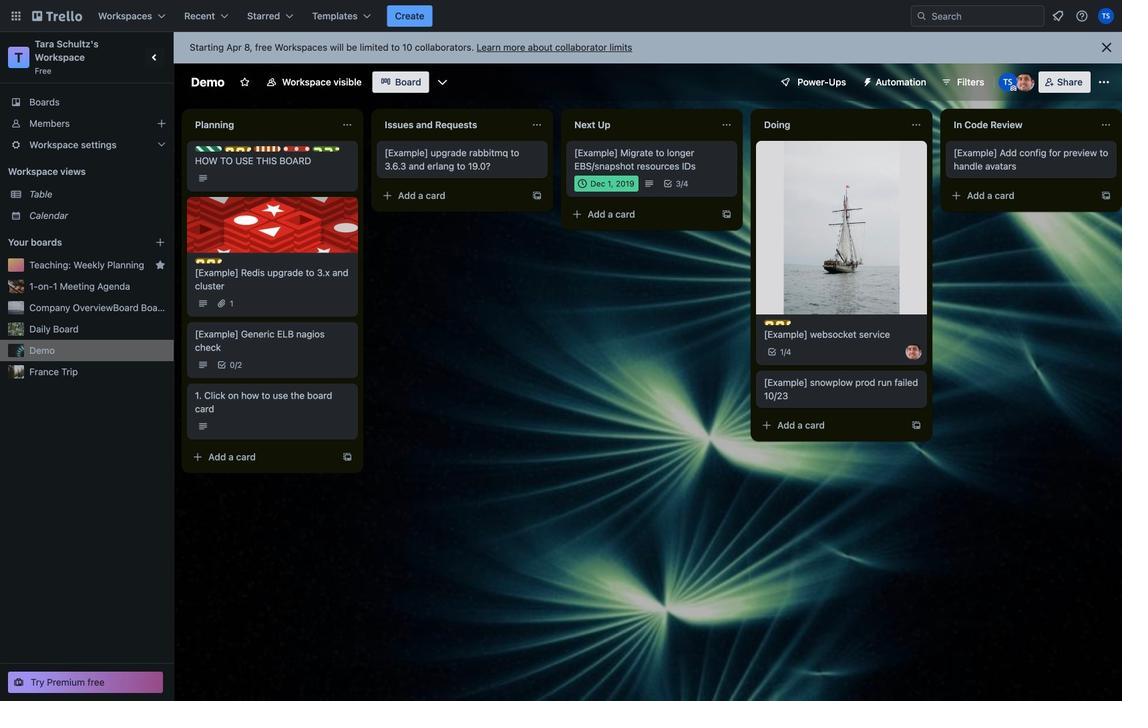 Task type: describe. For each thing, give the bounding box(es) containing it.
star or unstar board image
[[239, 77, 250, 87]]

1 horizontal spatial color: yellow, title: "ready to merge" element
[[224, 146, 251, 152]]

2 horizontal spatial color: yellow, title: "ready to merge" element
[[764, 320, 791, 325]]

color: green, title: "verified in staging" element
[[195, 146, 222, 152]]

1 vertical spatial create from template… image
[[342, 452, 353, 462]]

show menu image
[[1097, 75, 1111, 89]]

sm image
[[857, 71, 876, 90]]

workspace navigation collapse icon image
[[146, 48, 164, 67]]

0 vertical spatial create from template… image
[[532, 190, 542, 201]]

customize views image
[[436, 75, 449, 89]]

1 horizontal spatial tara schultz (taraschultz7) image
[[1098, 8, 1114, 24]]

search image
[[916, 11, 927, 21]]

color: red, title: "unshippable!" element
[[283, 146, 310, 152]]

2 vertical spatial create from template… image
[[911, 420, 922, 431]]

this member is an admin of this board. image
[[1010, 85, 1016, 91]]

Board name text field
[[184, 71, 231, 93]]

1 horizontal spatial create from template… image
[[1101, 190, 1111, 201]]



Task type: locate. For each thing, give the bounding box(es) containing it.
your boards with 6 items element
[[8, 234, 135, 250]]

back to home image
[[32, 5, 82, 27]]

0 horizontal spatial tara schultz (taraschultz7) image
[[998, 73, 1017, 91]]

open information menu image
[[1075, 9, 1089, 23]]

2 vertical spatial color: yellow, title: "ready to merge" element
[[764, 320, 791, 325]]

0 vertical spatial color: yellow, title: "ready to merge" element
[[224, 146, 251, 152]]

james peterson (jamespeterson93) image
[[906, 344, 922, 360]]

starred icon image
[[155, 260, 166, 270]]

1 vertical spatial create from template… image
[[721, 209, 732, 220]]

None checkbox
[[574, 176, 638, 192]]

color: lime, title: "secrets" element
[[313, 146, 339, 152]]

0 vertical spatial tara schultz (taraschultz7) image
[[1098, 8, 1114, 24]]

create from template… image
[[1101, 190, 1111, 201], [342, 452, 353, 462]]

1 vertical spatial tara schultz (taraschultz7) image
[[998, 73, 1017, 91]]

james peterson (jamespeterson93) image
[[1016, 73, 1034, 91]]

None text field
[[566, 114, 716, 136]]

0 horizontal spatial create from template… image
[[532, 190, 542, 201]]

0 vertical spatial create from template… image
[[1101, 190, 1111, 201]]

create from template… image
[[532, 190, 542, 201], [721, 209, 732, 220], [911, 420, 922, 431]]

1 vertical spatial color: yellow, title: "ready to merge" element
[[195, 258, 222, 263]]

add board image
[[155, 237, 166, 248]]

0 notifications image
[[1050, 8, 1066, 24]]

tara schultz (taraschultz7) image
[[1098, 8, 1114, 24], [998, 73, 1017, 91]]

2 horizontal spatial create from template… image
[[911, 420, 922, 431]]

Search field
[[911, 5, 1045, 27]]

1 horizontal spatial create from template… image
[[721, 209, 732, 220]]

0 horizontal spatial color: yellow, title: "ready to merge" element
[[195, 258, 222, 263]]

0 horizontal spatial create from template… image
[[342, 452, 353, 462]]

color: orange, title: "manual deploy steps" element
[[254, 146, 281, 152]]

primary element
[[0, 0, 1122, 32]]

None text field
[[187, 114, 337, 136], [377, 114, 526, 136], [756, 114, 906, 136], [946, 114, 1095, 136], [187, 114, 337, 136], [377, 114, 526, 136], [756, 114, 906, 136], [946, 114, 1095, 136]]

color: yellow, title: "ready to merge" element
[[224, 146, 251, 152], [195, 258, 222, 263], [764, 320, 791, 325]]



Task type: vqa. For each thing, say whether or not it's contained in the screenshot.
step.
no



